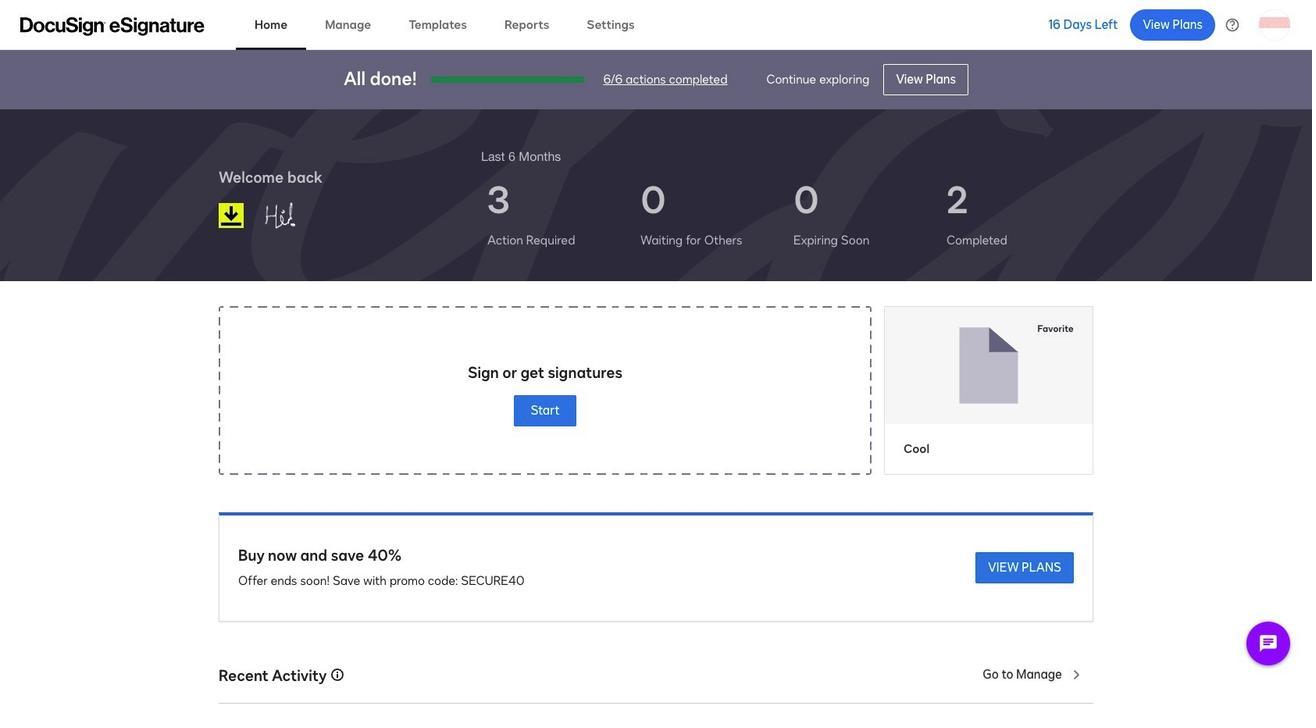 Task type: describe. For each thing, give the bounding box(es) containing it.
use cool image
[[885, 307, 1093, 424]]

your uploaded profile image image
[[1259, 9, 1290, 40]]



Task type: locate. For each thing, give the bounding box(es) containing it.
docusign esignature image
[[20, 17, 205, 36]]

docusignlogo image
[[219, 203, 244, 228]]

heading
[[481, 147, 561, 166]]

list
[[481, 166, 1094, 262]]

generic name image
[[257, 195, 338, 236]]



Task type: vqa. For each thing, say whether or not it's contained in the screenshot.
Generic Name image on the top of the page
yes



